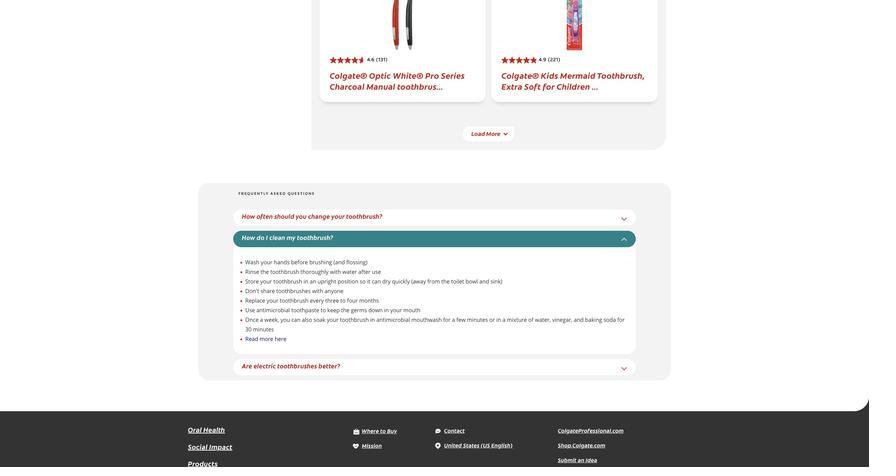 Task type: vqa. For each thing, say whether or not it's contained in the screenshot.
top Now
no



Task type: locate. For each thing, give the bounding box(es) containing it.
2 horizontal spatial to
[[380, 427, 386, 435]]

0 horizontal spatial a
[[260, 316, 263, 324]]

0 vertical spatial the
[[261, 268, 269, 276]]

0 horizontal spatial toothbrush?
[[297, 233, 333, 242]]

0 horizontal spatial an
[[310, 278, 316, 285]]

(and
[[334, 259, 345, 266]]

2 colgate® from the left
[[502, 69, 539, 81]]

colgate® inside colgate® kids mermaid toothbrush, extra soft for children ...
[[502, 69, 539, 81]]

flossing)
[[346, 259, 368, 266]]

2 horizontal spatial for
[[617, 316, 625, 324]]

0 vertical spatial toothbrushes
[[276, 287, 311, 295]]

1 vertical spatial to
[[321, 307, 326, 314]]

with
[[330, 268, 341, 276], [312, 287, 323, 295]]

soft
[[524, 80, 541, 92]]

1 horizontal spatial can
[[372, 278, 381, 285]]

1 horizontal spatial antimicrobial
[[376, 316, 410, 324]]

series
[[441, 69, 465, 81]]

2 horizontal spatial a
[[503, 316, 506, 324]]

1 horizontal spatial and
[[574, 316, 584, 324]]

your down share
[[267, 297, 278, 304]]

1 vertical spatial can
[[291, 316, 300, 324]]

impact
[[209, 442, 232, 451]]

optic
[[369, 69, 391, 81]]

to
[[340, 297, 346, 304], [321, 307, 326, 314], [380, 427, 386, 435]]

where
[[362, 427, 379, 435]]

1 horizontal spatial the
[[341, 307, 350, 314]]

before
[[291, 259, 308, 266]]

minutes up the 'read more here' link at the left
[[253, 326, 274, 333]]

your right wash
[[261, 259, 273, 266]]

3 a from the left
[[503, 316, 506, 324]]

1 horizontal spatial minutes
[[467, 316, 488, 324]]

an left idea
[[578, 456, 584, 464]]

0 vertical spatial can
[[372, 278, 381, 285]]

to left buy
[[380, 427, 386, 435]]

you right should at the left
[[296, 212, 307, 221]]

the right the rinse
[[261, 268, 269, 276]]

for right soda
[[617, 316, 625, 324]]

wash your hands before brushing (and flossing) rinse the toothbrush thoroughly with water after use store your toothbrush in an upright position so it can dry quickly (away from the toilet bowl and sink) don't share toothbrushes with anyone replace your toothbrush every three to four months use antimicrobial toothpaste to keep the germs down in your mouth once a week, you can also soak your toothbrush in antimicrobial mouthwash for a few minutes or in a mixture of water, vinegar, and baking soda for 30 minutes read more here
[[245, 259, 625, 343]]

your
[[331, 212, 345, 221], [261, 259, 273, 266], [260, 278, 272, 285], [267, 297, 278, 304], [390, 307, 402, 314], [327, 316, 339, 324]]

2 a from the left
[[452, 316, 455, 324]]

health
[[203, 425, 225, 434]]

1 horizontal spatial toothbrush?
[[346, 212, 382, 221]]

1 vertical spatial minutes
[[253, 326, 274, 333]]

2 vertical spatial to
[[380, 427, 386, 435]]

2 horizontal spatial the
[[441, 278, 450, 285]]

0 horizontal spatial antimicrobial
[[256, 307, 290, 314]]

contact link
[[435, 427, 465, 434]]

1 horizontal spatial colgate®
[[502, 69, 539, 81]]

to left 'keep'
[[321, 307, 326, 314]]

can right it
[[372, 278, 381, 285]]

1 vertical spatial and
[[574, 316, 584, 324]]

0 vertical spatial an
[[310, 278, 316, 285]]

submit an idea link
[[558, 456, 597, 464]]

1 horizontal spatial a
[[452, 316, 455, 324]]

united
[[444, 442, 462, 449]]

social
[[188, 442, 208, 451]]

are
[[242, 362, 252, 370]]

a right or
[[503, 316, 506, 324]]

0 vertical spatial to
[[340, 297, 346, 304]]

4.6
[[367, 58, 375, 63]]

read
[[245, 335, 258, 343]]

0 horizontal spatial you
[[281, 316, 290, 324]]

0 horizontal spatial minutes
[[253, 326, 274, 333]]

1 horizontal spatial an
[[578, 456, 584, 464]]

1 how from the top
[[242, 212, 255, 221]]

a right once
[[260, 316, 263, 324]]

colgate® down 4.9
[[502, 69, 539, 81]]

states
[[463, 442, 480, 449]]

with down (and
[[330, 268, 341, 276]]

the right from
[[441, 278, 450, 285]]

toilet
[[451, 278, 464, 285]]

wash
[[245, 259, 259, 266]]

1 vertical spatial how
[[242, 233, 255, 242]]

0 vertical spatial minutes
[[467, 316, 488, 324]]

minutes left or
[[467, 316, 488, 324]]

30
[[245, 326, 252, 333]]

how for how do i clean my toothbrush?
[[242, 233, 255, 242]]

how for how often should you change your toothbrush?
[[242, 212, 255, 221]]

read more here link
[[245, 335, 287, 343]]

are electric toothbrushes better? button
[[242, 362, 340, 370]]

footer
[[311, 0, 666, 150]]

colgate® inside 'colgate® optic white® pro series charcoal manual toothbrus...'
[[330, 69, 367, 81]]

0 vertical spatial and
[[479, 278, 489, 285]]

load more button
[[463, 126, 514, 141]]

you
[[296, 212, 307, 221], [281, 316, 290, 324]]

and left sink)
[[479, 278, 489, 285]]

1 vertical spatial you
[[281, 316, 290, 324]]

social impact link
[[188, 441, 232, 452]]

an
[[310, 278, 316, 285], [578, 456, 584, 464]]

1 horizontal spatial you
[[296, 212, 307, 221]]

frequently asked questions
[[238, 192, 315, 196]]

antimicrobial up week,
[[256, 307, 290, 314]]

1 a from the left
[[260, 316, 263, 324]]

social impact
[[188, 442, 232, 451]]

1 vertical spatial an
[[578, 456, 584, 464]]

bowl
[[466, 278, 478, 285]]

toothbrush?
[[346, 212, 382, 221], [297, 233, 333, 242]]

shop.colgate.com
[[558, 442, 605, 449]]

1 horizontal spatial for
[[543, 80, 555, 92]]

submit an idea
[[558, 456, 597, 464]]

where to buy
[[362, 427, 397, 435]]

for right soft
[[543, 80, 555, 92]]

antimicrobial down down
[[376, 316, 410, 324]]

0 horizontal spatial with
[[312, 287, 323, 295]]

a
[[260, 316, 263, 324], [452, 316, 455, 324], [503, 316, 506, 324]]

replace
[[245, 297, 265, 304]]

where to buy link
[[352, 427, 397, 435]]

how often should you change your toothbrush? button
[[242, 212, 382, 221]]

how left do
[[242, 233, 255, 242]]

quickly
[[392, 278, 410, 285]]

1 horizontal spatial to
[[340, 297, 346, 304]]

an down thoroughly
[[310, 278, 316, 285]]

your left mouth
[[390, 307, 402, 314]]

0 horizontal spatial can
[[291, 316, 300, 324]]

how do i clean my toothbrush?
[[242, 233, 333, 242]]

water,
[[535, 316, 551, 324]]

1 vertical spatial antimicrobial
[[376, 316, 410, 324]]

your up share
[[260, 278, 272, 285]]

in
[[304, 278, 308, 285], [384, 307, 389, 314], [370, 316, 375, 324], [496, 316, 501, 324]]

clean
[[269, 233, 285, 242]]

colgate® down 4.6
[[330, 69, 367, 81]]

and left baking
[[574, 316, 584, 324]]

1 horizontal spatial with
[[330, 268, 341, 276]]

1 colgate® from the left
[[330, 69, 367, 81]]

a left few
[[452, 316, 455, 324]]

months
[[359, 297, 379, 304]]

of
[[528, 316, 534, 324]]

colgate® for soft
[[502, 69, 539, 81]]

in down down
[[370, 316, 375, 324]]

footer containing colgate® optic white® pro series charcoal manual toothbrus...
[[311, 0, 666, 150]]

use
[[245, 307, 255, 314]]

in right down
[[384, 307, 389, 314]]

an inside wash your hands before brushing (and flossing) rinse the toothbrush thoroughly with water after use store your toothbrush in an upright position so it can dry quickly (away from the toilet bowl and sink) don't share toothbrushes with anyone replace your toothbrush every three to four months use antimicrobial toothpaste to keep the germs down in your mouth once a week, you can also soak your toothbrush in antimicrobial mouthwash for a few minutes or in a mixture of water, vinegar, and baking soda for 30 minutes read more here
[[310, 278, 316, 285]]

toothbrushes down here
[[277, 362, 317, 370]]

0 horizontal spatial colgate®
[[330, 69, 367, 81]]

with up every
[[312, 287, 323, 295]]

baking
[[585, 316, 602, 324]]

for
[[543, 80, 555, 92], [443, 316, 451, 324], [617, 316, 625, 324]]

minutes
[[467, 316, 488, 324], [253, 326, 274, 333]]

united states (us english)
[[444, 442, 513, 449]]

toothbrushes up the toothpaste
[[276, 287, 311, 295]]

or
[[489, 316, 495, 324]]

1 vertical spatial with
[[312, 287, 323, 295]]

0 vertical spatial toothbrush?
[[346, 212, 382, 221]]

three
[[325, 297, 339, 304]]

manual
[[366, 80, 395, 92]]

questions
[[288, 192, 315, 196]]

(221)
[[548, 58, 560, 63]]

extra
[[502, 80, 522, 92]]

you right week,
[[281, 316, 290, 324]]

submit
[[558, 456, 577, 464]]

i
[[266, 233, 268, 242]]

water
[[342, 268, 357, 276]]

rinse
[[245, 268, 259, 276]]

1 vertical spatial toothbrushes
[[277, 362, 317, 370]]

to left four
[[340, 297, 346, 304]]

2 how from the top
[[242, 233, 255, 242]]

toothbrushes
[[276, 287, 311, 295], [277, 362, 317, 370]]

and
[[479, 278, 489, 285], [574, 316, 584, 324]]

the right 'keep'
[[341, 307, 350, 314]]

can left also
[[291, 316, 300, 324]]

mission link
[[352, 442, 382, 450]]

how left often
[[242, 212, 255, 221]]

1 vertical spatial toothbrush?
[[297, 233, 333, 242]]

0 vertical spatial how
[[242, 212, 255, 221]]

for left few
[[443, 316, 451, 324]]



Task type: describe. For each thing, give the bounding box(es) containing it.
are electric toothbrushes better?
[[242, 362, 340, 370]]

how do i clean my toothbrush? button
[[242, 233, 333, 242]]

mission
[[362, 442, 382, 450]]

0 vertical spatial with
[[330, 268, 341, 276]]

here
[[275, 335, 287, 343]]

every
[[310, 297, 324, 304]]

share
[[261, 287, 275, 295]]

(away
[[411, 278, 426, 285]]

few
[[457, 316, 466, 324]]

germs
[[351, 307, 367, 314]]

colgate® kids mermaid toothbrush, extra soft for children ...
[[502, 69, 645, 92]]

soda
[[604, 316, 616, 324]]

oral
[[188, 425, 202, 434]]

children
[[557, 80, 590, 92]]

toothpaste
[[291, 307, 319, 314]]

toothbrushes inside wash your hands before brushing (and flossing) rinse the toothbrush thoroughly with water after use store your toothbrush in an upright position so it can dry quickly (away from the toilet bowl and sink) don't share toothbrushes with anyone replace your toothbrush every three to four months use antimicrobial toothpaste to keep the germs down in your mouth once a week, you can also soak your toothbrush in antimicrobial mouthwash for a few minutes or in a mixture of water, vinegar, and baking soda for 30 minutes read more here
[[276, 287, 311, 295]]

0 vertical spatial antimicrobial
[[256, 307, 290, 314]]

mouthwash
[[411, 316, 442, 324]]

4.6 (131)
[[367, 58, 388, 63]]

rounded corner image
[[854, 396, 869, 412]]

in right or
[[496, 316, 501, 324]]

my
[[287, 233, 296, 242]]

your right "change"
[[331, 212, 345, 221]]

don't
[[245, 287, 259, 295]]

electric
[[254, 362, 276, 370]]

how often should you change your toothbrush?
[[242, 212, 382, 221]]

0 horizontal spatial and
[[479, 278, 489, 285]]

white®
[[393, 69, 423, 81]]

from
[[427, 278, 440, 285]]

often
[[257, 212, 273, 221]]

should
[[274, 212, 294, 221]]

you inside wash your hands before brushing (and flossing) rinse the toothbrush thoroughly with water after use store your toothbrush in an upright position so it can dry quickly (away from the toilet bowl and sink) don't share toothbrushes with anyone replace your toothbrush every three to four months use antimicrobial toothpaste to keep the germs down in your mouth once a week, you can also soak your toothbrush in antimicrobial mouthwash for a few minutes or in a mixture of water, vinegar, and baking soda for 30 minutes read more here
[[281, 316, 290, 324]]

2 vertical spatial the
[[341, 307, 350, 314]]

change
[[308, 212, 330, 221]]

toothbrush,
[[597, 69, 645, 81]]

idea
[[586, 456, 597, 464]]

week,
[[265, 316, 279, 324]]

(us
[[481, 442, 490, 449]]

4.9
[[539, 58, 546, 63]]

load more
[[471, 130, 501, 138]]

thoroughly
[[301, 268, 329, 276]]

colgateprofessional.com
[[558, 427, 624, 434]]

upright
[[318, 278, 336, 285]]

kids
[[541, 69, 558, 81]]

0 horizontal spatial for
[[443, 316, 451, 324]]

more
[[260, 335, 273, 343]]

down
[[368, 307, 383, 314]]

toothbrus...
[[397, 80, 443, 92]]

load
[[471, 130, 485, 138]]

it
[[367, 278, 370, 285]]

your down 'keep'
[[327, 316, 339, 324]]

sink)
[[491, 278, 502, 285]]

after
[[358, 268, 371, 276]]

shop.colgate.com link
[[558, 442, 605, 449]]

0 vertical spatial you
[[296, 212, 307, 221]]

(131)
[[376, 58, 388, 63]]

better?
[[319, 362, 340, 370]]

so
[[360, 278, 366, 285]]

dry
[[382, 278, 391, 285]]

more
[[486, 130, 501, 138]]

mouth
[[403, 307, 421, 314]]

4.9 (221)
[[539, 58, 560, 63]]

contact
[[444, 427, 465, 434]]

once
[[245, 316, 259, 324]]

pro
[[425, 69, 439, 81]]

do
[[257, 233, 265, 242]]

0 horizontal spatial the
[[261, 268, 269, 276]]

brushing
[[309, 259, 332, 266]]

buy
[[387, 427, 397, 435]]

1 vertical spatial the
[[441, 278, 450, 285]]

vinegar,
[[552, 316, 573, 324]]

store
[[245, 278, 259, 285]]

oral health link
[[188, 425, 225, 434]]

...
[[592, 80, 599, 92]]

position
[[338, 278, 358, 285]]

english)
[[491, 442, 513, 449]]

for inside colgate® kids mermaid toothbrush, extra soft for children ...
[[543, 80, 555, 92]]

colgate® optic white® pro series charcoal manual toothbrus...
[[330, 69, 465, 92]]

colgateprofessional.com link
[[558, 427, 624, 434]]

mixture
[[507, 316, 527, 324]]

also
[[302, 316, 312, 324]]

soak
[[314, 316, 326, 324]]

in down thoroughly
[[304, 278, 308, 285]]

oral health
[[188, 425, 225, 434]]

asked
[[270, 192, 286, 196]]

0 horizontal spatial to
[[321, 307, 326, 314]]

charcoal
[[330, 80, 365, 92]]

colgate® for charcoal
[[330, 69, 367, 81]]

keep
[[327, 307, 340, 314]]

anyone
[[325, 287, 344, 295]]

four
[[347, 297, 358, 304]]



